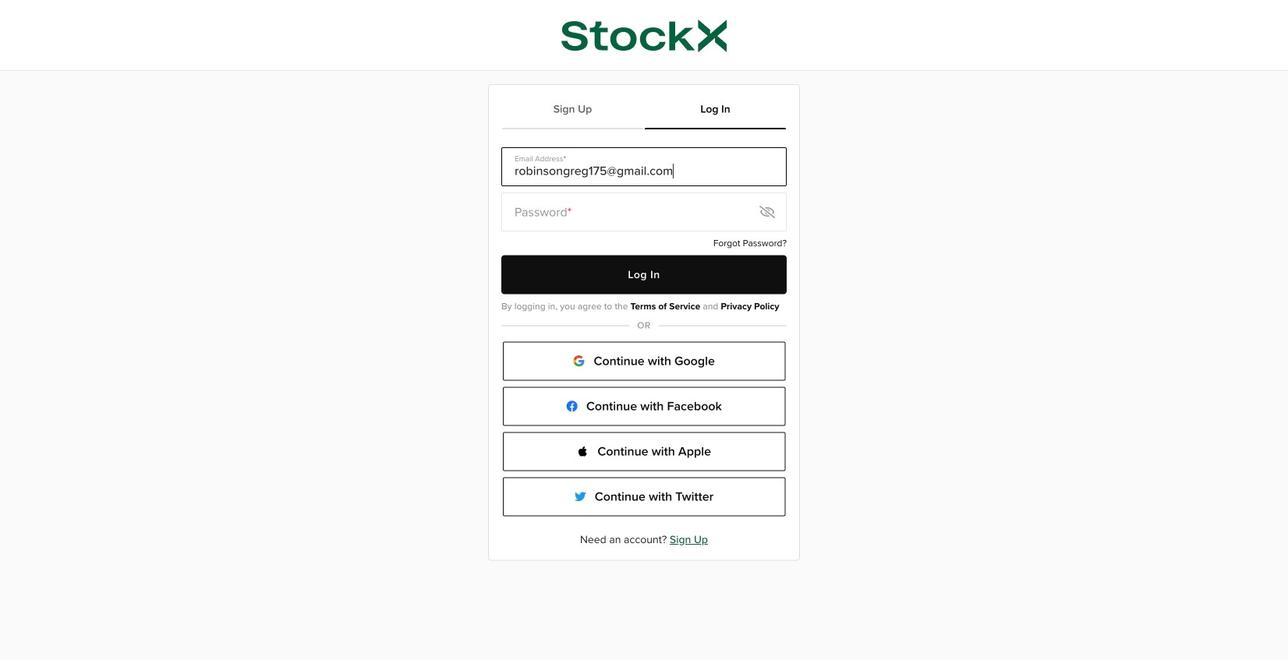 Task type: locate. For each thing, give the bounding box(es) containing it.
  email field
[[507, 148, 782, 186]]

  password field
[[507, 193, 755, 231]]

stockx image
[[561, 20, 727, 53]]



